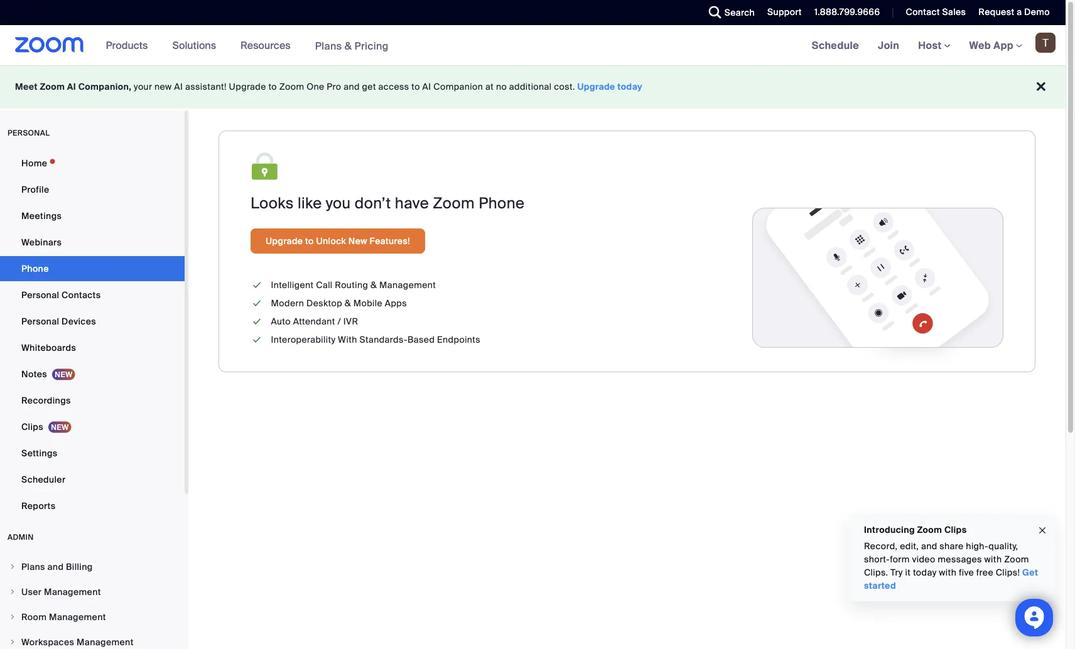 Task type: locate. For each thing, give the bounding box(es) containing it.
upgrade down looks
[[266, 235, 303, 247]]

2 vertical spatial &
[[345, 298, 351, 309]]

right image inside plans and billing 'menu item'
[[9, 563, 16, 571]]

/
[[337, 316, 341, 327]]

upgrade
[[229, 81, 266, 93], [577, 81, 615, 93], [266, 235, 303, 247]]

checked image for interoperability
[[251, 333, 263, 347]]

notes
[[21, 368, 47, 380]]

0 vertical spatial plans
[[315, 39, 342, 52]]

2 horizontal spatial and
[[921, 541, 937, 552]]

management down billing
[[44, 586, 101, 598]]

right image down admin
[[9, 563, 16, 571]]

a
[[1017, 6, 1022, 18]]

and up "video"
[[921, 541, 937, 552]]

to right access
[[411, 81, 420, 93]]

& up ivr
[[345, 298, 351, 309]]

plans inside product information navigation
[[315, 39, 342, 52]]

personal contacts link
[[0, 283, 185, 308]]

support link
[[758, 0, 805, 25], [767, 6, 802, 18]]

management up apps
[[379, 279, 436, 291]]

personal up whiteboards
[[21, 316, 59, 327]]

schedule link
[[802, 25, 868, 65]]

right image
[[9, 563, 16, 571], [9, 588, 16, 596], [9, 613, 16, 621], [9, 639, 16, 646]]

profile link
[[0, 177, 185, 202]]

1 horizontal spatial phone
[[479, 193, 525, 213]]

plans up "meet zoom ai companion, your new ai assistant! upgrade to zoom one pro and get access to ai companion at no additional cost. upgrade today"
[[315, 39, 342, 52]]

and
[[344, 81, 360, 93], [921, 541, 937, 552], [47, 561, 64, 573]]

checked image
[[251, 279, 263, 292], [251, 333, 263, 347]]

resources
[[241, 39, 290, 52]]

with
[[338, 334, 357, 346]]

0 vertical spatial &
[[345, 39, 352, 52]]

get started link
[[864, 567, 1038, 592]]

zoom right have
[[433, 193, 475, 213]]

personal up personal devices
[[21, 289, 59, 301]]

1 vertical spatial &
[[371, 279, 377, 291]]

0 vertical spatial personal
[[21, 289, 59, 301]]

user management
[[21, 586, 101, 598]]

features!
[[370, 235, 410, 247]]

0 vertical spatial checked image
[[251, 279, 263, 292]]

2 horizontal spatial to
[[411, 81, 420, 93]]

to inside button
[[305, 235, 314, 247]]

have
[[395, 193, 429, 213]]

personal contacts
[[21, 289, 101, 301]]

1 personal from the top
[[21, 289, 59, 301]]

1 horizontal spatial ai
[[174, 81, 183, 93]]

1 ai from the left
[[67, 81, 76, 93]]

1 horizontal spatial to
[[305, 235, 314, 247]]

call
[[316, 279, 333, 291]]

1 horizontal spatial and
[[344, 81, 360, 93]]

right image left user
[[9, 588, 16, 596]]

right image left room
[[9, 613, 16, 621]]

management up workspaces management
[[49, 611, 106, 623]]

to
[[268, 81, 277, 93], [411, 81, 420, 93], [305, 235, 314, 247]]

attendant
[[293, 316, 335, 327]]

phone
[[479, 193, 525, 213], [21, 263, 49, 274]]

0 vertical spatial clips
[[21, 421, 43, 433]]

record, edit, and share high-quality, short-form video messages with zoom clips. try it today with five free clips!
[[864, 541, 1029, 579]]

ai left companion
[[422, 81, 431, 93]]

0 horizontal spatial ai
[[67, 81, 76, 93]]

search
[[724, 7, 755, 18]]

companion
[[433, 81, 483, 93]]

desktop
[[306, 298, 342, 309]]

0 horizontal spatial with
[[939, 567, 956, 579]]

& left pricing
[[345, 39, 352, 52]]

2 checked image from the top
[[251, 315, 263, 328]]

contact sales link
[[896, 0, 969, 25], [906, 6, 966, 18]]

meetings link
[[0, 203, 185, 229]]

1 vertical spatial and
[[921, 541, 937, 552]]

plans up user
[[21, 561, 45, 573]]

0 vertical spatial with
[[984, 554, 1002, 565]]

zoom up edit,
[[917, 524, 942, 536]]

ivr
[[343, 316, 358, 327]]

4 right image from the top
[[9, 639, 16, 646]]

clips up share
[[944, 524, 967, 536]]

1.888.799.9666 button up schedule
[[805, 0, 883, 25]]

1 checked image from the top
[[251, 297, 263, 310]]

1 right image from the top
[[9, 563, 16, 571]]

banner
[[0, 25, 1066, 66]]

checked image left auto
[[251, 315, 263, 328]]

checked image left intelligent
[[251, 279, 263, 292]]

workspaces
[[21, 636, 74, 648]]

1 vertical spatial checked image
[[251, 333, 263, 347]]

admin
[[8, 532, 34, 542]]

2 vertical spatial and
[[47, 561, 64, 573]]

right image inside user management menu item
[[9, 588, 16, 596]]

interoperability with standards-based endpoints
[[271, 334, 480, 346]]

reports link
[[0, 494, 185, 519]]

ai left 'companion,'
[[67, 81, 76, 93]]

and inside record, edit, and share high-quality, short-form video messages with zoom clips. try it today with five free clips!
[[921, 541, 937, 552]]

scheduler
[[21, 474, 66, 485]]

0 horizontal spatial to
[[268, 81, 277, 93]]

checked image for auto
[[251, 315, 263, 328]]

checked image for intelligent
[[251, 279, 263, 292]]

management inside menu item
[[77, 636, 134, 648]]

right image inside workspaces management menu item
[[9, 639, 16, 646]]

1 horizontal spatial with
[[984, 554, 1002, 565]]

1 vertical spatial checked image
[[251, 315, 263, 328]]

user management menu item
[[0, 580, 185, 604]]

resources button
[[241, 25, 296, 65]]

zoom inside record, edit, and share high-quality, short-form video messages with zoom clips. try it today with five free clips!
[[1004, 554, 1029, 565]]

profile
[[21, 184, 49, 195]]

2 personal from the top
[[21, 316, 59, 327]]

clips up settings
[[21, 421, 43, 433]]

webinars link
[[0, 230, 185, 255]]

phone link
[[0, 256, 185, 281]]

1 vertical spatial plans
[[21, 561, 45, 573]]

plans inside 'menu item'
[[21, 561, 45, 573]]

to left 'unlock'
[[305, 235, 314, 247]]

right image for room management
[[9, 613, 16, 621]]

management down room management menu item
[[77, 636, 134, 648]]

1 horizontal spatial plans
[[315, 39, 342, 52]]

1 vertical spatial today
[[913, 567, 937, 579]]

checked image
[[251, 297, 263, 310], [251, 315, 263, 328]]

with up free
[[984, 554, 1002, 565]]

routing
[[335, 279, 368, 291]]

0 vertical spatial and
[[344, 81, 360, 93]]

to down resources dropdown button
[[268, 81, 277, 93]]

ai
[[67, 81, 76, 93], [174, 81, 183, 93], [422, 81, 431, 93]]

looks like you don't have zoom phone
[[251, 193, 525, 213]]

admin menu menu
[[0, 555, 185, 649]]

clips link
[[0, 414, 185, 440]]

0 horizontal spatial and
[[47, 561, 64, 573]]

&
[[345, 39, 352, 52], [371, 279, 377, 291], [345, 298, 351, 309]]

1 checked image from the top
[[251, 279, 263, 292]]

upgrade to unlock new features!
[[266, 235, 410, 247]]

upgrade down product information navigation
[[229, 81, 266, 93]]

1 vertical spatial personal
[[21, 316, 59, 327]]

companion,
[[78, 81, 131, 93]]

1 horizontal spatial clips
[[944, 524, 967, 536]]

no
[[496, 81, 507, 93]]

introducing
[[864, 524, 915, 536]]

and left get on the top left of page
[[344, 81, 360, 93]]

2 horizontal spatial ai
[[422, 81, 431, 93]]

0 vertical spatial phone
[[479, 193, 525, 213]]

new
[[348, 235, 367, 247]]

2 checked image from the top
[[251, 333, 263, 347]]

today
[[617, 81, 642, 93], [913, 567, 937, 579]]

ai right new
[[174, 81, 183, 93]]

introducing zoom clips
[[864, 524, 967, 536]]

3 right image from the top
[[9, 613, 16, 621]]

0 horizontal spatial plans
[[21, 561, 45, 573]]

support
[[767, 6, 802, 18]]

0 vertical spatial today
[[617, 81, 642, 93]]

checked image left interoperability
[[251, 333, 263, 347]]

demo
[[1024, 6, 1050, 18]]

modern desktop & mobile apps
[[271, 298, 407, 309]]

0 horizontal spatial clips
[[21, 421, 43, 433]]

apps
[[385, 298, 407, 309]]

host
[[918, 39, 944, 52]]

1 vertical spatial phone
[[21, 263, 49, 274]]

& up mobile
[[371, 279, 377, 291]]

with down messages on the right bottom of page
[[939, 567, 956, 579]]

checked image left modern
[[251, 297, 263, 310]]

user
[[21, 586, 42, 598]]

meet
[[15, 81, 38, 93]]

right image left workspaces
[[9, 639, 16, 646]]

standards-
[[359, 334, 408, 346]]

and left billing
[[47, 561, 64, 573]]

video
[[912, 554, 935, 565]]

right image inside room management menu item
[[9, 613, 16, 621]]

messages
[[938, 554, 982, 565]]

1 horizontal spatial today
[[913, 567, 937, 579]]

0 horizontal spatial phone
[[21, 263, 49, 274]]

it
[[905, 567, 911, 579]]

0 horizontal spatial today
[[617, 81, 642, 93]]

schedule
[[812, 39, 859, 52]]

access
[[378, 81, 409, 93]]

today inside meet zoom ai companion, footer
[[617, 81, 642, 93]]

2 ai from the left
[[174, 81, 183, 93]]

phone inside personal menu menu
[[21, 263, 49, 274]]

2 right image from the top
[[9, 588, 16, 596]]

0 vertical spatial checked image
[[251, 297, 263, 310]]

personal
[[8, 128, 50, 138]]

zoom logo image
[[15, 37, 84, 53]]

zoom up clips!
[[1004, 554, 1029, 565]]

modern
[[271, 298, 304, 309]]



Task type: describe. For each thing, give the bounding box(es) containing it.
interoperability
[[271, 334, 336, 346]]

search button
[[699, 0, 758, 25]]

auto
[[271, 316, 291, 327]]

clips!
[[996, 567, 1020, 579]]

try
[[890, 567, 903, 579]]

cost.
[[554, 81, 575, 93]]

auto attendant / ivr
[[271, 316, 358, 327]]

form
[[890, 554, 910, 565]]

plans & pricing
[[315, 39, 389, 52]]

five
[[959, 567, 974, 579]]

additional
[[509, 81, 552, 93]]

get
[[1022, 567, 1038, 579]]

recordings
[[21, 395, 71, 406]]

upgrade to unlock new features! button
[[251, 229, 425, 254]]

banner containing products
[[0, 25, 1066, 66]]

mobile
[[353, 298, 382, 309]]

settings
[[21, 447, 57, 459]]

management for user management
[[44, 586, 101, 598]]

personal for personal devices
[[21, 316, 59, 327]]

request a demo
[[979, 6, 1050, 18]]

personal devices link
[[0, 309, 185, 334]]

personal menu menu
[[0, 151, 185, 520]]

1.888.799.9666 button up schedule link
[[814, 6, 880, 18]]

workspaces management menu item
[[0, 630, 185, 649]]

close image
[[1037, 524, 1047, 538]]

web app button
[[969, 39, 1022, 52]]

record,
[[864, 541, 898, 552]]

room management
[[21, 611, 106, 623]]

web app
[[969, 39, 1013, 52]]

contacts
[[62, 289, 101, 301]]

short-
[[864, 554, 890, 565]]

one
[[307, 81, 324, 93]]

upgrade right 'cost.'
[[577, 81, 615, 93]]

today inside record, edit, and share high-quality, short-form video messages with zoom clips. try it today with five free clips!
[[913, 567, 937, 579]]

quality,
[[989, 541, 1018, 552]]

management for room management
[[49, 611, 106, 623]]

share
[[940, 541, 964, 552]]

contact sales
[[906, 6, 966, 18]]

pricing
[[354, 39, 389, 52]]

like
[[298, 193, 322, 213]]

products
[[106, 39, 148, 52]]

clips.
[[864, 567, 888, 579]]

room management menu item
[[0, 605, 185, 629]]

management for workspaces management
[[77, 636, 134, 648]]

looks
[[251, 193, 294, 213]]

personal for personal contacts
[[21, 289, 59, 301]]

home link
[[0, 151, 185, 176]]

endpoints
[[437, 334, 480, 346]]

plans and billing menu item
[[0, 555, 185, 579]]

new
[[155, 81, 172, 93]]

3 ai from the left
[[422, 81, 431, 93]]

recordings link
[[0, 388, 185, 413]]

web
[[969, 39, 991, 52]]

join link
[[868, 25, 909, 65]]

get
[[362, 81, 376, 93]]

scheduler link
[[0, 467, 185, 492]]

zoom left one
[[279, 81, 304, 93]]

home
[[21, 157, 47, 169]]

started
[[864, 580, 896, 592]]

don't
[[355, 193, 391, 213]]

high-
[[966, 541, 989, 552]]

contact
[[906, 6, 940, 18]]

reports
[[21, 500, 56, 512]]

at
[[485, 81, 494, 93]]

right image for user management
[[9, 588, 16, 596]]

workspaces management
[[21, 636, 134, 648]]

& inside product information navigation
[[345, 39, 352, 52]]

product information navigation
[[96, 25, 398, 66]]

request
[[979, 6, 1014, 18]]

plans for plans and billing
[[21, 561, 45, 573]]

meet zoom ai companion, footer
[[0, 65, 1066, 109]]

devices
[[62, 316, 96, 327]]

clips inside personal menu menu
[[21, 421, 43, 433]]

upgrade today link
[[577, 81, 642, 93]]

plans for plans & pricing
[[315, 39, 342, 52]]

and inside plans and billing 'menu item'
[[47, 561, 64, 573]]

zoom right meet
[[40, 81, 65, 93]]

1 vertical spatial with
[[939, 567, 956, 579]]

upgrade inside button
[[266, 235, 303, 247]]

based
[[408, 334, 435, 346]]

join
[[878, 39, 899, 52]]

get started
[[864, 567, 1038, 592]]

edit,
[[900, 541, 919, 552]]

right image for workspaces management
[[9, 639, 16, 646]]

solutions
[[172, 39, 216, 52]]

notes link
[[0, 362, 185, 387]]

room
[[21, 611, 47, 623]]

and inside meet zoom ai companion, footer
[[344, 81, 360, 93]]

unlock
[[316, 235, 346, 247]]

1 vertical spatial clips
[[944, 524, 967, 536]]

solutions button
[[172, 25, 222, 65]]

personal devices
[[21, 316, 96, 327]]

whiteboards
[[21, 342, 76, 354]]

your
[[134, 81, 152, 93]]

webinars
[[21, 236, 62, 248]]

right image for plans and billing
[[9, 563, 16, 571]]

checked image for modern
[[251, 297, 263, 310]]

pro
[[327, 81, 341, 93]]

profile picture image
[[1035, 33, 1056, 53]]

meetings navigation
[[802, 25, 1066, 66]]

meetings
[[21, 210, 62, 222]]

intelligent call routing & management
[[271, 279, 436, 291]]

sales
[[942, 6, 966, 18]]

host button
[[918, 39, 950, 52]]



Task type: vqa. For each thing, say whether or not it's contained in the screenshot.
Strikethrough icon at the left of page
no



